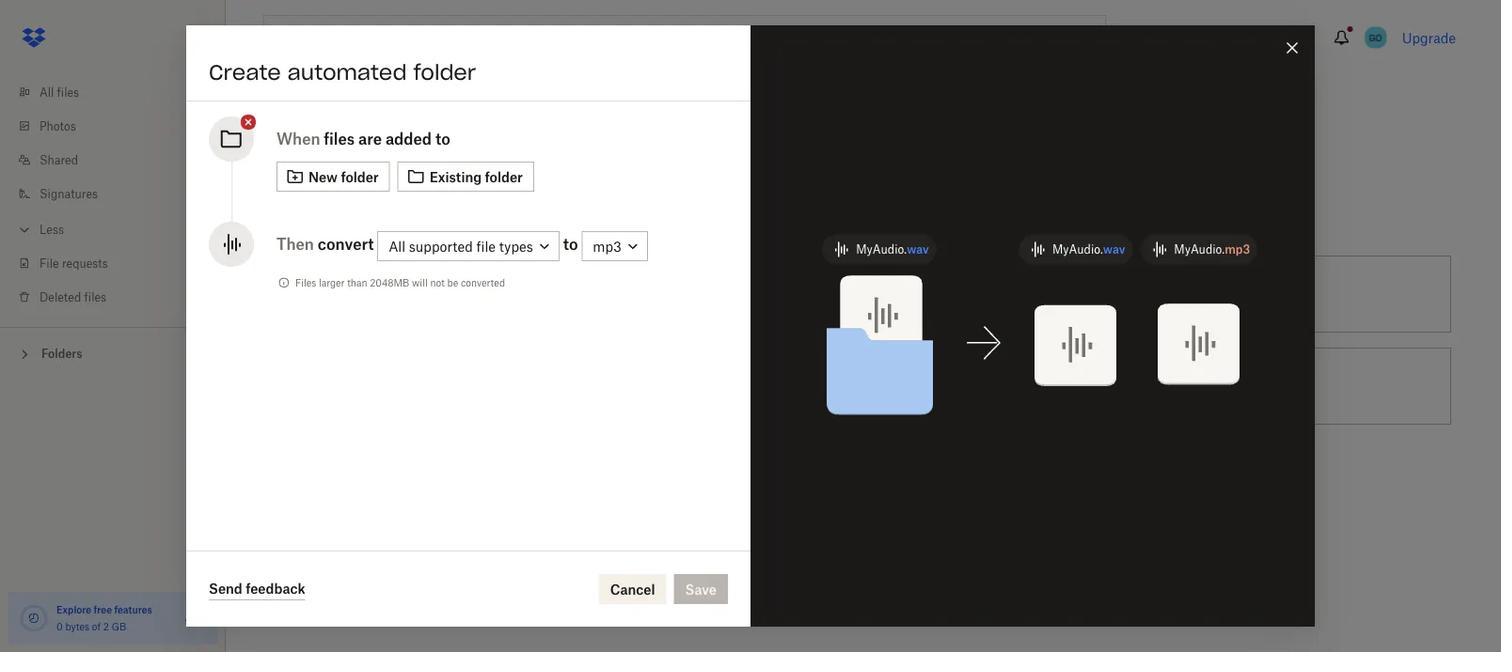 Task type: vqa. For each thing, say whether or not it's contained in the screenshot.
Add rule
no



Task type: locate. For each thing, give the bounding box(es) containing it.
choose a category to sort files by
[[340, 286, 547, 302]]

0
[[56, 621, 63, 633]]

click to watch a demo video image
[[404, 94, 426, 117]]

folder
[[413, 59, 476, 86], [341, 169, 379, 185], [485, 169, 523, 185]]

2 horizontal spatial myaudio.
[[1174, 243, 1225, 257]]

1 horizontal spatial convert
[[886, 379, 933, 395]]

unzip
[[1142, 379, 1178, 395]]

wav
[[907, 243, 929, 257], [1103, 243, 1125, 257]]

a
[[390, 286, 398, 302], [766, 286, 773, 302], [791, 379, 799, 395]]

1 horizontal spatial all
[[389, 238, 405, 254]]

shared
[[40, 153, 78, 167]]

larger
[[319, 277, 345, 289]]

deleted files link
[[15, 280, 226, 314]]

2 myaudio. wav from the left
[[1053, 243, 1125, 257]]

files
[[295, 277, 316, 289]]

folder for new folder
[[341, 169, 379, 185]]

to
[[435, 130, 450, 148], [563, 235, 578, 254], [459, 286, 471, 302], [1224, 286, 1237, 302], [870, 379, 882, 395], [980, 379, 992, 395]]

dropbox image
[[15, 19, 53, 56]]

automated
[[287, 59, 407, 86]]

2 myaudio. from the left
[[1053, 243, 1103, 257]]

myaudio. mp3
[[1174, 243, 1250, 257]]

folder right new
[[341, 169, 379, 185]]

1 horizontal spatial myaudio. wav
[[1053, 243, 1125, 257]]

convert left videos
[[886, 379, 933, 395]]

deleted
[[40, 290, 81, 304]]

files right deleted
[[84, 290, 106, 304]]

file left format
[[802, 379, 821, 395]]

category
[[401, 286, 455, 302]]

a right set
[[766, 286, 773, 302]]

files inside create automated folder dialog
[[324, 130, 355, 148]]

send feedback button
[[209, 579, 305, 601]]

new
[[309, 169, 338, 185]]

0 horizontal spatial myaudio.
[[856, 243, 907, 257]]

convert
[[318, 235, 374, 254], [886, 379, 933, 395]]

free
[[94, 604, 112, 616]]

mp3
[[593, 238, 622, 254], [1225, 243, 1250, 257]]

signatures
[[40, 187, 98, 201]]

all inside list
[[40, 85, 54, 99]]

all inside popup button
[[389, 238, 405, 254]]

2 horizontal spatial a
[[791, 379, 799, 395]]

format
[[825, 379, 866, 395]]

set a rule that renames files button
[[657, 248, 1058, 341]]

add an automation
[[263, 211, 414, 230]]

list containing all files
[[0, 64, 226, 327]]

1 horizontal spatial myaudio.
[[1053, 243, 1103, 257]]

all files
[[40, 85, 79, 99]]

explore free features 0 bytes of 2 gb
[[56, 604, 152, 633]]

existing folder button
[[398, 162, 534, 192]]

list
[[0, 64, 226, 327]]

convert inside create automated folder dialog
[[318, 235, 374, 254]]

convert down add an automation
[[318, 235, 374, 254]]

choose for choose a file format to convert videos to
[[741, 379, 788, 395]]

0 horizontal spatial choose
[[340, 286, 387, 302]]

mp3 button
[[582, 231, 648, 261]]

0 vertical spatial all
[[40, 85, 54, 99]]

to left the pdfs
[[1224, 286, 1237, 302]]

be
[[447, 277, 458, 289]]

deleted files
[[40, 290, 106, 304]]

mp3 right types
[[593, 238, 622, 254]]

all for all supported file types
[[389, 238, 405, 254]]

choose left format
[[741, 379, 788, 395]]

pdfs
[[1240, 286, 1273, 302]]

myaudio. wav
[[856, 243, 929, 257], [1053, 243, 1125, 257]]

then
[[277, 235, 314, 254]]

folder right existing
[[485, 169, 523, 185]]

0 vertical spatial file
[[477, 238, 496, 254]]

1 horizontal spatial a
[[766, 286, 773, 302]]

that
[[804, 286, 829, 302]]

file left types
[[477, 238, 496, 254]]

1 vertical spatial convert
[[886, 379, 933, 395]]

all supported file types button
[[377, 231, 560, 261]]

0 horizontal spatial a
[[390, 286, 398, 302]]

0 horizontal spatial mp3
[[593, 238, 622, 254]]

myaudio.
[[856, 243, 907, 257], [1053, 243, 1103, 257], [1174, 243, 1225, 257]]

all for all files
[[40, 85, 54, 99]]

requests
[[62, 256, 108, 270]]

file for supported
[[477, 238, 496, 254]]

to right format
[[870, 379, 882, 395]]

new folder
[[309, 169, 379, 185]]

sort
[[474, 286, 499, 302]]

choose a file format to convert videos to button
[[657, 341, 1058, 433]]

upgrade link
[[1402, 30, 1456, 46]]

files left are
[[324, 130, 355, 148]]

0 horizontal spatial all
[[40, 85, 54, 99]]

2 horizontal spatial folder
[[485, 169, 523, 185]]

1 vertical spatial all
[[389, 238, 405, 254]]

file inside all supported file types popup button
[[477, 238, 496, 254]]

are
[[358, 130, 382, 148]]

folder up click to watch a demo video icon
[[413, 59, 476, 86]]

convert files to pdfs
[[1142, 286, 1273, 302]]

1 vertical spatial choose
[[741, 379, 788, 395]]

file inside choose a file format to convert videos to button
[[802, 379, 821, 395]]

1 horizontal spatial wav
[[1103, 243, 1125, 257]]

file
[[477, 238, 496, 254], [802, 379, 821, 395]]

0 horizontal spatial myaudio. wav
[[856, 243, 929, 257]]

less
[[40, 222, 64, 237]]

file for a
[[802, 379, 821, 395]]

send
[[209, 581, 242, 597]]

0 horizontal spatial convert
[[318, 235, 374, 254]]

choose left will
[[340, 286, 387, 302]]

0 vertical spatial convert
[[318, 235, 374, 254]]

0 horizontal spatial folder
[[341, 169, 379, 185]]

photos
[[40, 119, 76, 133]]

when
[[277, 130, 320, 148]]

to inside "button"
[[1224, 286, 1237, 302]]

1 horizontal spatial file
[[802, 379, 821, 395]]

mp3 inside dropdown button
[[593, 238, 622, 254]]

mp3 up the pdfs
[[1225, 243, 1250, 257]]

all up files larger than 2048mb will not be converted
[[389, 238, 405, 254]]

added
[[386, 130, 432, 148]]

0 horizontal spatial file
[[477, 238, 496, 254]]

0 vertical spatial choose
[[340, 286, 387, 302]]

choose
[[340, 286, 387, 302], [741, 379, 788, 395]]

files left by
[[502, 286, 528, 302]]

all up photos
[[40, 85, 54, 99]]

choose a file format to convert videos to
[[741, 379, 992, 395]]

cancel button
[[599, 575, 667, 605]]

of
[[92, 621, 101, 633]]

folder inside button
[[485, 169, 523, 185]]

files right unzip
[[1182, 379, 1208, 395]]

videos
[[936, 379, 976, 395]]

1 vertical spatial file
[[802, 379, 821, 395]]

folder inside button
[[341, 169, 379, 185]]

all
[[40, 85, 54, 99], [389, 238, 405, 254]]

a left will
[[390, 286, 398, 302]]

files are added to
[[324, 130, 450, 148]]

a left format
[[791, 379, 799, 395]]

quota usage element
[[19, 604, 49, 634]]

0 horizontal spatial wav
[[907, 243, 929, 257]]

features
[[114, 604, 152, 616]]

1 horizontal spatial choose
[[741, 379, 788, 395]]

files right convert
[[1195, 286, 1221, 302]]

files
[[57, 85, 79, 99], [324, 130, 355, 148], [502, 286, 528, 302], [890, 286, 916, 302], [1195, 286, 1221, 302], [84, 290, 106, 304], [1182, 379, 1208, 395]]

signatures link
[[15, 177, 226, 211]]

types
[[499, 238, 533, 254]]



Task type: describe. For each thing, give the bounding box(es) containing it.
existing folder
[[430, 169, 523, 185]]

shared link
[[15, 143, 226, 177]]

1 wav from the left
[[907, 243, 929, 257]]

gb
[[112, 621, 126, 633]]

supported
[[409, 238, 473, 254]]

file
[[40, 256, 59, 270]]

2 wav from the left
[[1103, 243, 1125, 257]]

convert inside button
[[886, 379, 933, 395]]

1 myaudio. wav from the left
[[856, 243, 929, 257]]

folders button
[[0, 340, 226, 367]]

1 horizontal spatial mp3
[[1225, 243, 1250, 257]]

to right be
[[459, 286, 471, 302]]

feedback
[[246, 581, 305, 597]]

upgrade
[[1402, 30, 1456, 46]]

converted
[[461, 277, 505, 289]]

to right added
[[435, 130, 450, 148]]

all files link
[[15, 75, 226, 109]]

not
[[430, 277, 445, 289]]

3 myaudio. from the left
[[1174, 243, 1225, 257]]

file requests
[[40, 256, 108, 270]]

file requests link
[[15, 246, 226, 280]]

folders
[[41, 347, 82, 361]]

set a rule that renames files
[[741, 286, 916, 302]]

files inside "button"
[[1195, 286, 1221, 302]]

all supported file types
[[389, 238, 533, 254]]

send feedback
[[209, 581, 305, 597]]

new folder button
[[277, 162, 390, 192]]

a for category
[[390, 286, 398, 302]]

files up photos
[[57, 85, 79, 99]]

automations
[[263, 91, 400, 117]]

add
[[263, 211, 294, 230]]

less image
[[15, 221, 34, 239]]

bytes
[[65, 621, 89, 633]]

files inside button
[[1182, 379, 1208, 395]]

unzip files button
[[1058, 341, 1459, 433]]

add an automation main content
[[256, 135, 1501, 653]]

by
[[532, 286, 547, 302]]

files right renames on the right of page
[[890, 286, 916, 302]]

2048mb
[[370, 277, 410, 289]]

cancel
[[610, 582, 655, 598]]

explore
[[56, 604, 91, 616]]

choose a category to sort files by button
[[256, 248, 657, 341]]

automation
[[323, 211, 414, 230]]

convert
[[1142, 286, 1191, 302]]

1 myaudio. from the left
[[856, 243, 907, 257]]

create automated folder
[[209, 59, 476, 86]]

files larger than 2048mb will not be converted
[[295, 277, 505, 289]]

renames
[[833, 286, 886, 302]]

folder for existing folder
[[485, 169, 523, 185]]

create
[[209, 59, 281, 86]]

to right videos
[[980, 379, 992, 395]]

photos link
[[15, 109, 226, 143]]

1 horizontal spatial folder
[[413, 59, 476, 86]]

choose for choose a category to sort files by
[[340, 286, 387, 302]]

set
[[741, 286, 762, 302]]

create automated folder dialog
[[186, 25, 1315, 627]]

convert files to pdfs button
[[1058, 248, 1459, 341]]

unzip files
[[1142, 379, 1208, 395]]

will
[[412, 277, 428, 289]]

existing
[[430, 169, 482, 185]]

an
[[299, 211, 319, 230]]

to left mp3 dropdown button
[[563, 235, 578, 254]]

rule
[[777, 286, 801, 302]]

than
[[347, 277, 367, 289]]

a for file
[[791, 379, 799, 395]]

a for rule
[[766, 286, 773, 302]]

2
[[103, 621, 109, 633]]



